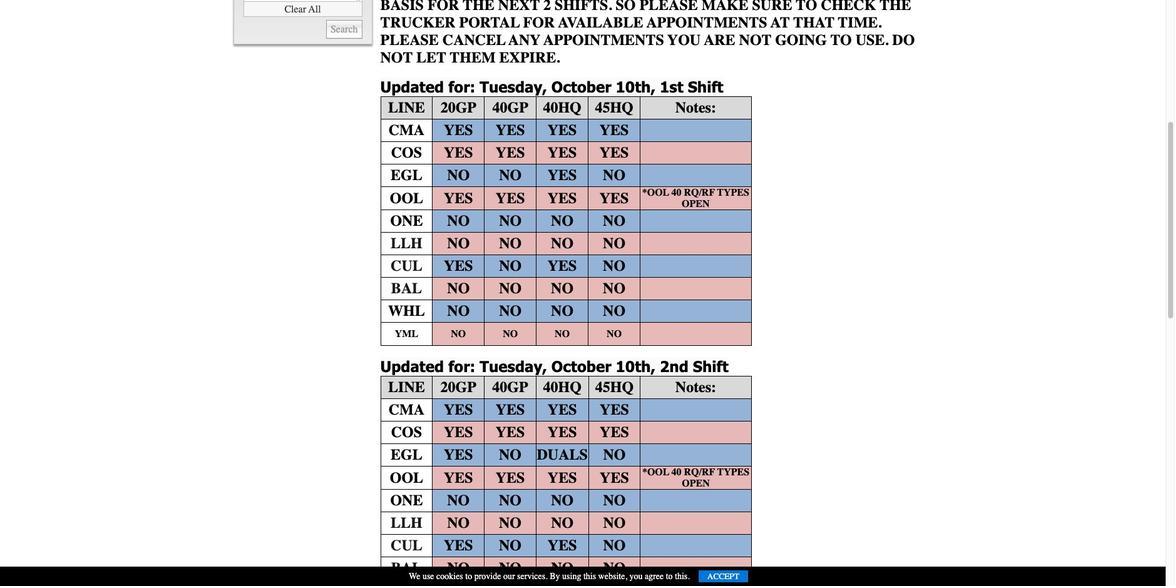 Task type: locate. For each thing, give the bounding box(es) containing it.
1 vertical spatial 40hq
[[543, 379, 582, 396]]

1 horizontal spatial to
[[666, 572, 673, 582]]

rq/rf
[[684, 187, 715, 198], [684, 467, 715, 478]]

1 types from the top
[[717, 187, 749, 198]]

2 ​​no from the top
[[603, 560, 626, 577]]

notes: for yes
[[675, 99, 716, 117]]

40hq for duals
[[543, 379, 582, 396]]

2 cos from the top
[[391, 424, 422, 442]]

1 open from the top
[[682, 198, 710, 210]]

0 vertical spatial for:
[[448, 77, 475, 96]]

10th, left the 1st
[[616, 77, 656, 96]]

1 vertical spatial 40
[[672, 467, 682, 478]]

0 vertical spatial 40gp
[[492, 99, 528, 117]]

0 vertical spatial egl
[[391, 167, 423, 184]]

bal for yes
[[391, 560, 422, 577]]

2 updated from the top
[[380, 357, 444, 375]]

20gp
[[441, 99, 476, 117], [441, 379, 476, 396]]

0 vertical spatial line
[[388, 99, 425, 117]]

1 45hq from the top
[[595, 99, 633, 117]]

2 for: from the top
[[448, 357, 475, 375]]

1 vertical spatial llh
[[391, 515, 422, 532]]

types
[[717, 187, 749, 198], [717, 467, 750, 478]]

1 vertical spatial ​​no
[[603, 560, 626, 577]]

0 vertical spatial types
[[717, 187, 749, 198]]

40
[[671, 187, 681, 198], [672, 467, 682, 478]]

1 20gp from the top
[[441, 99, 476, 117]]

notes:
[[675, 99, 716, 117], [675, 379, 716, 396]]

2 40gp from the top
[[492, 379, 528, 396]]

for:
[[448, 77, 475, 96], [448, 357, 475, 375]]

40hq
[[543, 99, 582, 117], [543, 379, 582, 396]]

2 *ool 40 rq/rf types open from the top
[[642, 467, 750, 489]]

types for duals
[[717, 467, 750, 478]]

2 40hq from the top
[[543, 379, 582, 396]]

1 vertical spatial 45hq
[[595, 379, 634, 396]]

45hq for yes
[[595, 99, 633, 117]]

2 open from the top
[[682, 478, 710, 489]]

1 vertical spatial open
[[682, 478, 710, 489]]

2 line from the top
[[388, 379, 425, 396]]

notes: for duals
[[675, 379, 716, 396]]

2 bal from the top
[[391, 560, 422, 577]]

bal left use on the left bottom of the page
[[391, 560, 422, 577]]

40hq down updated for: tuesday, october 10th, 1st shift
[[543, 99, 582, 117]]

using
[[562, 572, 581, 582]]

llh
[[391, 235, 423, 252], [391, 515, 422, 532]]

​no
[[603, 235, 626, 252], [499, 257, 522, 275], [603, 257, 626, 275], [447, 303, 470, 320], [499, 303, 522, 320], [551, 303, 574, 320], [603, 303, 626, 320], [451, 328, 466, 340], [503, 328, 518, 340], [555, 328, 570, 340], [607, 328, 622, 340], [603, 515, 626, 532], [499, 537, 522, 555], [603, 537, 626, 555]]

0 vertical spatial rq/rf
[[684, 187, 715, 198]]

2 20gp from the top
[[441, 379, 476, 396]]

1 ​​no from the top
[[603, 280, 626, 297]]

egl
[[391, 167, 423, 184], [391, 447, 422, 464]]

1 vertical spatial *ool 40 rq/rf types open
[[642, 467, 750, 489]]

40hq down updated for: tuesday, october 10th, 2nd shift
[[543, 379, 582, 396]]

10th, for 2nd
[[616, 357, 656, 375]]

1 vertical spatial egl
[[391, 447, 422, 464]]

ool
[[390, 189, 423, 207], [390, 469, 423, 487]]

1 ool from the top
[[390, 189, 423, 207]]

*ool 40 rq/rf types open
[[642, 187, 749, 210], [642, 467, 750, 489]]

cos for yes
[[391, 424, 422, 442]]

one
[[390, 212, 423, 230], [390, 492, 423, 510]]

0 vertical spatial tuesday,
[[480, 77, 547, 96]]

updated for updated for: tuesday, october 10th, 1st shift
[[380, 77, 444, 96]]

1 vertical spatial cul
[[391, 537, 422, 555]]

0 vertical spatial cos
[[391, 144, 422, 162]]

0 vertical spatial updated
[[380, 77, 444, 96]]

shift for updated for: tuesday, october 10th, 2nd shift
[[693, 357, 729, 375]]

0 vertical spatial shift
[[688, 77, 724, 96]]

​whl
[[388, 303, 425, 320]]

1 cul from the top
[[391, 257, 423, 275]]

1 vertical spatial 20gp
[[441, 379, 476, 396]]

2 45hq from the top
[[595, 379, 634, 396]]

1 bal from the top
[[391, 280, 422, 297]]

1 *ool from the top
[[642, 187, 669, 198]]

10th,
[[616, 77, 656, 96], [616, 357, 656, 375]]

1 october from the top
[[551, 77, 611, 96]]

cul for yes
[[391, 537, 422, 555]]

40gp
[[492, 99, 528, 117], [492, 379, 528, 396]]

ool for no
[[390, 189, 423, 207]]

october
[[551, 77, 611, 96], [551, 357, 611, 375]]

2 *ool from the top
[[642, 467, 669, 478]]

45hq
[[595, 99, 633, 117], [595, 379, 634, 396]]

1 notes: from the top
[[675, 99, 716, 117]]

1 vertical spatial shift
[[693, 357, 729, 375]]

0 vertical spatial cul
[[391, 257, 423, 275]]

2 one from the top
[[390, 492, 423, 510]]

0 vertical spatial 10th,
[[616, 77, 656, 96]]

1 *ool 40 rq/rf types open from the top
[[642, 187, 749, 210]]

accept button
[[699, 571, 748, 583]]

shift for updated for: tuesday, october 10th, 1st shift
[[688, 77, 724, 96]]

10th, left 2nd
[[616, 357, 656, 375]]

0 vertical spatial 20gp
[[441, 99, 476, 117]]

40gp down updated for: tuesday, october 10th, 1st shift
[[492, 99, 528, 117]]

0 vertical spatial ool
[[390, 189, 423, 207]]

to left provide
[[465, 572, 472, 582]]

0 vertical spatial 40
[[671, 187, 681, 198]]

0 vertical spatial bal
[[391, 280, 422, 297]]

0 vertical spatial 40hq
[[543, 99, 582, 117]]

1 vertical spatial 10th,
[[616, 357, 656, 375]]

1 vertical spatial for:
[[448, 357, 475, 375]]

0 vertical spatial october
[[551, 77, 611, 96]]

cul for no
[[391, 257, 423, 275]]

cos
[[391, 144, 422, 162], [391, 424, 422, 442]]

notes: down 2nd
[[675, 379, 716, 396]]

1 egl from the top
[[391, 167, 423, 184]]

tuesday,
[[480, 77, 547, 96], [480, 357, 547, 375]]

0 vertical spatial ​​no
[[603, 280, 626, 297]]

october for 2nd
[[551, 357, 611, 375]]

40hq for yes
[[543, 99, 582, 117]]

1 for: from the top
[[448, 77, 475, 96]]

shift
[[688, 77, 724, 96], [693, 357, 729, 375]]

cma for yes
[[389, 401, 425, 419]]

you
[[630, 572, 643, 582]]

1 vertical spatial october
[[551, 357, 611, 375]]

updated
[[380, 77, 444, 96], [380, 357, 444, 375]]

1 vertical spatial ool
[[390, 469, 423, 487]]

2 cul from the top
[[391, 537, 422, 555]]

2 llh from the top
[[391, 515, 422, 532]]

1 40hq from the top
[[543, 99, 582, 117]]

2 egl from the top
[[391, 447, 422, 464]]

1 tuesday, from the top
[[480, 77, 547, 96]]

cos for no
[[391, 144, 422, 162]]

1 one from the top
[[390, 212, 423, 230]]

1 vertical spatial cma
[[389, 401, 425, 419]]

1 vertical spatial *ool
[[642, 467, 669, 478]]

1 vertical spatial 40gp
[[492, 379, 528, 396]]

0 vertical spatial open
[[682, 198, 710, 210]]

1 vertical spatial one
[[390, 492, 423, 510]]

40gp down updated for: tuesday, october 10th, 2nd shift
[[492, 379, 528, 396]]

None submit
[[326, 20, 362, 39]]

clear all
[[285, 3, 321, 15]]

yes
[[444, 122, 473, 139], [496, 122, 525, 139], [548, 122, 577, 139], [600, 122, 629, 139], [444, 144, 473, 162], [496, 144, 525, 162], [548, 144, 577, 162], [600, 144, 629, 162], [548, 167, 577, 184], [444, 189, 473, 207], [496, 189, 525, 207], [548, 189, 577, 207], [600, 189, 629, 207], [444, 257, 473, 275], [548, 257, 577, 275], [444, 401, 473, 419], [496, 401, 525, 419], [548, 401, 577, 419], [600, 401, 629, 419], [444, 424, 473, 442], [496, 424, 525, 442], [548, 424, 577, 442], [600, 424, 629, 442], [444, 447, 473, 464], [444, 469, 473, 487], [496, 469, 525, 487], [548, 469, 577, 487], [600, 469, 629, 487], [444, 537, 473, 555], [548, 537, 577, 555]]

0 vertical spatial notes:
[[675, 99, 716, 117]]

cma
[[389, 122, 425, 139], [389, 401, 425, 419]]

2 rq/rf from the top
[[684, 467, 715, 478]]

no
[[447, 167, 470, 184], [499, 167, 522, 184], [603, 167, 626, 184], [447, 212, 470, 230], [499, 212, 522, 230], [551, 212, 574, 230], [603, 212, 626, 230], [447, 235, 470, 252], [499, 235, 522, 252], [551, 235, 574, 252], [447, 280, 470, 297], [499, 280, 522, 297], [551, 280, 574, 297], [499, 447, 522, 464], [603, 447, 626, 464], [447, 492, 470, 510], [499, 492, 522, 510], [551, 492, 574, 510], [603, 492, 626, 510], [447, 515, 470, 532], [499, 515, 522, 532], [551, 515, 574, 532], [447, 560, 470, 577], [499, 560, 522, 577], [551, 560, 574, 577]]

1 vertical spatial line
[[388, 379, 425, 396]]

0 vertical spatial llh
[[391, 235, 423, 252]]

1 vertical spatial updated
[[380, 357, 444, 375]]

1 40gp from the top
[[492, 99, 528, 117]]

0 vertical spatial 45hq
[[595, 99, 633, 117]]

agree
[[645, 572, 664, 582]]

to
[[465, 572, 472, 582], [666, 572, 673, 582]]

2 tuesday, from the top
[[480, 357, 547, 375]]

2 40 from the top
[[672, 467, 682, 478]]

1 vertical spatial types
[[717, 467, 750, 478]]

1 vertical spatial bal
[[391, 560, 422, 577]]

0 vertical spatial cma
[[389, 122, 425, 139]]

bal up ​whl
[[391, 280, 422, 297]]

1 vertical spatial cos
[[391, 424, 422, 442]]

open
[[682, 198, 710, 210], [682, 478, 710, 489]]

accept
[[707, 572, 739, 582]]

1 10th, from the top
[[616, 77, 656, 96]]

this.
[[675, 572, 690, 582]]

use
[[423, 572, 434, 582]]

0 vertical spatial one
[[390, 212, 423, 230]]

tuesday, for updated for: tuesday, october 10th, 1st shift
[[480, 77, 547, 96]]

1 vertical spatial tuesday,
[[480, 357, 547, 375]]

bal
[[391, 280, 422, 297], [391, 560, 422, 577]]

0 vertical spatial *ool 40 rq/rf types open
[[642, 187, 749, 210]]

2 october from the top
[[551, 357, 611, 375]]

1 cma from the top
[[389, 122, 425, 139]]

cul up ​whl
[[391, 257, 423, 275]]

2 cma from the top
[[389, 401, 425, 419]]

egl for yes
[[391, 447, 422, 464]]

services.
[[517, 572, 548, 582]]

egl for no
[[391, 167, 423, 184]]

*ool 40 rq/rf types open for duals
[[642, 467, 750, 489]]

2 types from the top
[[717, 467, 750, 478]]

2 notes: from the top
[[675, 379, 716, 396]]

40 for yes
[[671, 187, 681, 198]]

1 llh from the top
[[391, 235, 423, 252]]

1 cos from the top
[[391, 144, 422, 162]]

shift right 2nd
[[693, 357, 729, 375]]

1 rq/rf from the top
[[684, 187, 715, 198]]

website,
[[598, 572, 627, 582]]

*ool
[[642, 187, 669, 198], [642, 467, 669, 478]]

1 vertical spatial rq/rf
[[684, 467, 715, 478]]

cul up the 'we' at the left bottom of the page
[[391, 537, 422, 555]]

to left this.
[[666, 572, 673, 582]]

1 updated from the top
[[380, 77, 444, 96]]

40gp for yes
[[492, 99, 528, 117]]

1 40 from the top
[[671, 187, 681, 198]]

cul
[[391, 257, 423, 275], [391, 537, 422, 555]]

2 10th, from the top
[[616, 357, 656, 375]]

clear
[[285, 3, 306, 15]]

​​no
[[603, 280, 626, 297], [603, 560, 626, 577]]

0 horizontal spatial to
[[465, 572, 472, 582]]

shift right the 1st
[[688, 77, 724, 96]]

notes: down the 1st
[[675, 99, 716, 117]]

updated for updated for: tuesday, october 10th, 2nd shift
[[380, 357, 444, 375]]

2 ool from the top
[[390, 469, 423, 487]]

1 vertical spatial notes:
[[675, 379, 716, 396]]

line
[[388, 99, 425, 117], [388, 379, 425, 396]]

open for yes
[[682, 198, 710, 210]]

1 line from the top
[[388, 99, 425, 117]]

0 vertical spatial *ool
[[642, 187, 669, 198]]

cma for no
[[389, 122, 425, 139]]



Task type: describe. For each thing, give the bounding box(es) containing it.
all
[[308, 3, 321, 15]]

20gp for no
[[441, 99, 476, 117]]

ool for yes
[[390, 469, 423, 487]]

​​no for yes
[[603, 280, 626, 297]]

line for yes
[[388, 379, 425, 396]]

duals
[[537, 447, 588, 464]]

rq/rf for yes
[[684, 187, 715, 198]]

*ool for duals
[[642, 467, 669, 478]]

1st
[[660, 77, 684, 96]]

october for 1st
[[551, 77, 611, 96]]

45hq for duals
[[595, 379, 634, 396]]

our
[[503, 572, 515, 582]]

by
[[550, 572, 560, 582]]

for: for updated for: tuesday, october 10th, 1st shift
[[448, 77, 475, 96]]

updated for: tuesday, october 10th, 1st shift
[[380, 77, 724, 96]]

40gp for duals
[[492, 379, 528, 396]]

​yml
[[395, 328, 418, 340]]

one for yes
[[390, 492, 423, 510]]

this
[[583, 572, 596, 582]]

2 to from the left
[[666, 572, 673, 582]]

rq/rf for duals
[[684, 467, 715, 478]]

clear all button
[[243, 2, 362, 17]]

20gp for yes
[[441, 379, 476, 396]]

we use cookies to provide our services. by using this website, you agree to this.
[[409, 572, 690, 582]]

1 to from the left
[[465, 572, 472, 582]]

llh for no
[[391, 235, 423, 252]]

​​no for duals
[[603, 560, 626, 577]]

line for no
[[388, 99, 425, 117]]

bal for no
[[391, 280, 422, 297]]

provide
[[474, 572, 501, 582]]

2nd
[[660, 357, 689, 375]]

for: for updated for: tuesday, october 10th, 2nd shift
[[448, 357, 475, 375]]

cookies
[[436, 572, 463, 582]]

*ool for yes
[[642, 187, 669, 198]]

Enter container numbers and/ or booking numbers.  text field
[[243, 0, 362, 2]]

tuesday, for updated for: tuesday, october 10th, 2nd shift
[[480, 357, 547, 375]]

types for yes
[[717, 187, 749, 198]]

updated for: tuesday, october 10th, 2nd shift
[[380, 357, 729, 375]]

open for duals
[[682, 478, 710, 489]]

40 for duals
[[672, 467, 682, 478]]

one for no
[[390, 212, 423, 230]]

*ool 40 rq/rf types open for yes
[[642, 187, 749, 210]]

we
[[409, 572, 420, 582]]

llh for yes
[[391, 515, 422, 532]]

10th, for 1st
[[616, 77, 656, 96]]



Task type: vqa. For each thing, say whether or not it's contained in the screenshot.


